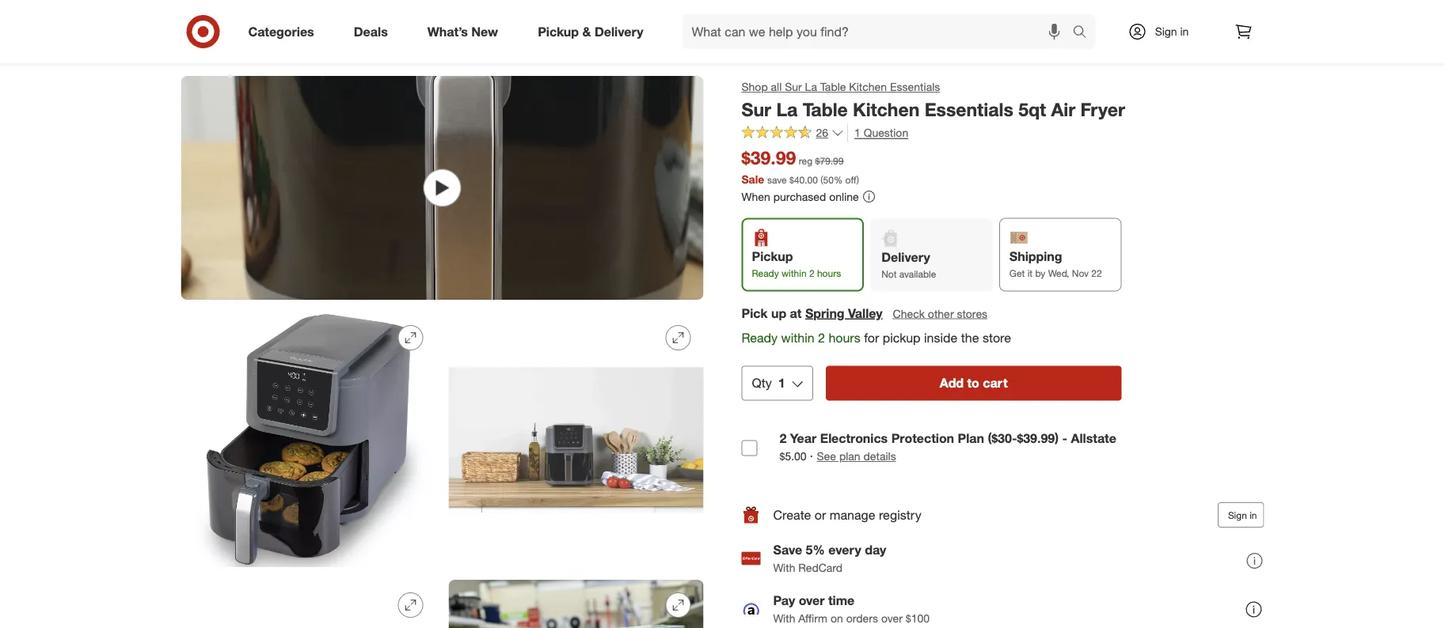 Task type: vqa. For each thing, say whether or not it's contained in the screenshot.


Task type: locate. For each thing, give the bounding box(es) containing it.
0 horizontal spatial over
[[799, 594, 825, 609]]

0 vertical spatial sign
[[1155, 25, 1177, 38]]

essentials
[[890, 80, 940, 94], [925, 98, 1013, 120]]

spring valley button
[[805, 304, 883, 322]]

0 vertical spatial kitchen
[[849, 80, 887, 94]]

not
[[881, 268, 897, 280]]

or
[[815, 508, 826, 523]]

0 vertical spatial delivery
[[595, 24, 643, 39]]

1 question link
[[847, 124, 908, 142]]

sign
[[1155, 25, 1177, 38], [1228, 510, 1247, 522]]

qty
[[752, 376, 772, 391]]

pickup up up
[[752, 249, 793, 264]]

0 vertical spatial with
[[773, 561, 795, 575]]

$5.00
[[780, 450, 807, 464]]

1 vertical spatial table
[[803, 98, 848, 120]]

all
[[771, 80, 782, 94]]

2 vertical spatial 2
[[780, 431, 787, 446]]

1 vertical spatial over
[[881, 612, 903, 626]]

0 horizontal spatial 2
[[780, 431, 787, 446]]

pickup
[[538, 24, 579, 39], [752, 249, 793, 264]]

2 left year
[[780, 431, 787, 446]]

with inside save 5% every day with redcard
[[773, 561, 795, 575]]

0 vertical spatial hours
[[817, 267, 841, 279]]

within
[[782, 267, 807, 279], [781, 330, 814, 346]]

(
[[821, 174, 823, 186]]

40.00
[[794, 174, 818, 186]]

pick up at spring valley
[[742, 306, 883, 321]]

ready inside pickup ready within 2 hours
[[752, 267, 779, 279]]

when
[[742, 190, 770, 203]]

it
[[1027, 267, 1033, 279]]

essentials left 5qt
[[925, 98, 1013, 120]]

0 vertical spatial within
[[782, 267, 807, 279]]

1 vertical spatial 2
[[818, 330, 825, 346]]

available
[[899, 268, 936, 280]]

1 horizontal spatial over
[[881, 612, 903, 626]]

allstate
[[1071, 431, 1116, 446]]

1 horizontal spatial la
[[805, 80, 817, 94]]

0 horizontal spatial pickup
[[538, 24, 579, 39]]

sign in inside sign in button
[[1228, 510, 1257, 522]]

hours
[[817, 267, 841, 279], [829, 330, 860, 346]]

deals
[[354, 24, 388, 39]]

2 inside pickup ready within 2 hours
[[809, 267, 814, 279]]

pickup inside pickup & delivery link
[[538, 24, 579, 39]]

kitchen up question on the top right
[[853, 98, 920, 120]]

1 vertical spatial sur
[[742, 98, 771, 120]]

1 right qty
[[778, 376, 785, 391]]

with down "pay"
[[773, 612, 795, 626]]

1 horizontal spatial in
[[1250, 510, 1257, 522]]

&
[[582, 24, 591, 39]]

1 horizontal spatial sign
[[1228, 510, 1247, 522]]

by
[[1035, 267, 1045, 279]]

1 vertical spatial with
[[773, 612, 795, 626]]

2 year electronics protection plan ($30-$39.99) - allstate $5.00 · see plan details
[[780, 431, 1116, 464]]

with down save
[[773, 561, 795, 575]]

1 vertical spatial essentials
[[925, 98, 1013, 120]]

$39.99)
[[1017, 431, 1059, 446]]

1 vertical spatial in
[[1250, 510, 1257, 522]]

hours up spring on the right
[[817, 267, 841, 279]]

save
[[767, 174, 787, 186]]

0 vertical spatial pickup
[[538, 24, 579, 39]]

over up affirm
[[799, 594, 825, 609]]

up
[[771, 306, 786, 321]]

1 horizontal spatial pickup
[[752, 249, 793, 264]]

2 up pick up at spring valley
[[809, 267, 814, 279]]

nov
[[1072, 267, 1089, 279]]

delivery right & at left
[[595, 24, 643, 39]]

in
[[1180, 25, 1189, 38], [1250, 510, 1257, 522]]

1 vertical spatial hours
[[829, 330, 860, 346]]

within down at
[[781, 330, 814, 346]]

pickup for ready
[[752, 249, 793, 264]]

0 vertical spatial table
[[820, 80, 846, 94]]

ready up pick
[[752, 267, 779, 279]]

kitchen up 1 question link
[[849, 80, 887, 94]]

50
[[823, 174, 834, 186]]

within inside pickup ready within 2 hours
[[782, 267, 807, 279]]

2 down spring on the right
[[818, 330, 825, 346]]

store
[[983, 330, 1011, 346]]

registry
[[879, 508, 921, 523]]

sign in
[[1155, 25, 1189, 38], [1228, 510, 1257, 522]]

sur right all
[[785, 80, 802, 94]]

0 vertical spatial sign in
[[1155, 25, 1189, 38]]

1 horizontal spatial sign in
[[1228, 510, 1257, 522]]

0 horizontal spatial sign in
[[1155, 25, 1189, 38]]

hours down 'spring valley' button
[[829, 330, 860, 346]]

0 vertical spatial over
[[799, 594, 825, 609]]

ready within 2 hours for pickup inside the store
[[742, 330, 1011, 346]]

0 vertical spatial ready
[[752, 267, 779, 279]]

over
[[799, 594, 825, 609], [881, 612, 903, 626]]

what's new
[[427, 24, 498, 39]]

1 with from the top
[[773, 561, 795, 575]]

sale
[[742, 172, 764, 186]]

la right all
[[805, 80, 817, 94]]

pay over time with affirm on orders over $100
[[773, 594, 930, 626]]

delivery not available
[[881, 250, 936, 280]]

1 vertical spatial pickup
[[752, 249, 793, 264]]

0 vertical spatial la
[[805, 80, 817, 94]]

1 left question on the top right
[[854, 126, 861, 140]]

pickup inside pickup ready within 2 hours
[[752, 249, 793, 264]]

essentials up question on the top right
[[890, 80, 940, 94]]

0 horizontal spatial la
[[776, 98, 798, 120]]

sign in button
[[1218, 503, 1264, 528]]

la
[[805, 80, 817, 94], [776, 98, 798, 120]]

manage
[[830, 508, 875, 523]]

2
[[809, 267, 814, 279], [818, 330, 825, 346], [780, 431, 787, 446]]

1 horizontal spatial 1
[[854, 126, 861, 140]]

0 horizontal spatial in
[[1180, 25, 1189, 38]]

sur la table kitchen essentials 5qt air fryer, 5 of 8 image
[[181, 581, 436, 629]]

wed,
[[1048, 267, 1069, 279]]

0 vertical spatial 2
[[809, 267, 814, 279]]

electronics
[[820, 431, 888, 446]]

1 vertical spatial sign
[[1228, 510, 1247, 522]]

over left the $100
[[881, 612, 903, 626]]

shipping get it by wed, nov 22
[[1009, 249, 1102, 279]]

1 horizontal spatial 2
[[809, 267, 814, 279]]

cart
[[983, 376, 1008, 391]]

new
[[471, 24, 498, 39]]

search
[[1065, 25, 1103, 41]]

create or manage registry
[[773, 508, 921, 523]]

0 vertical spatial in
[[1180, 25, 1189, 38]]

1 vertical spatial delivery
[[881, 250, 930, 265]]

pickup left & at left
[[538, 24, 579, 39]]

sur la table kitchen essentials 5qt air fryer, 4 of 8 image
[[449, 313, 704, 568]]

None checkbox
[[742, 441, 757, 457]]

1 vertical spatial sign in
[[1228, 510, 1257, 522]]

with inside pay over time with affirm on orders over $100
[[773, 612, 795, 626]]

air
[[1051, 98, 1075, 120]]

delivery
[[595, 24, 643, 39], [881, 250, 930, 265]]

1 vertical spatial kitchen
[[853, 98, 920, 120]]

within up at
[[782, 267, 807, 279]]

protection
[[891, 431, 954, 446]]

1 vertical spatial 1
[[778, 376, 785, 391]]

kitchen
[[849, 80, 887, 94], [853, 98, 920, 120]]

sur down shop
[[742, 98, 771, 120]]

ready down pick
[[742, 330, 778, 346]]

pick
[[742, 306, 768, 321]]

for
[[864, 330, 879, 346]]

sur la table kitchen essentials 5qt air fryer, 3 of 8 image
[[181, 313, 436, 568]]

-
[[1062, 431, 1067, 446]]

1
[[854, 126, 861, 140], [778, 376, 785, 391]]

delivery inside the delivery not available
[[881, 250, 930, 265]]

$
[[789, 174, 794, 186]]

1 horizontal spatial delivery
[[881, 250, 930, 265]]

0 horizontal spatial delivery
[[595, 24, 643, 39]]

1 horizontal spatial sur
[[785, 80, 802, 94]]

delivery up available
[[881, 250, 930, 265]]

orders
[[846, 612, 878, 626]]

pickup & delivery link
[[524, 14, 663, 49]]

pickup for &
[[538, 24, 579, 39]]

la down all
[[776, 98, 798, 120]]

table
[[820, 80, 846, 94], [803, 98, 848, 120]]

2 with from the top
[[773, 612, 795, 626]]



Task type: describe. For each thing, give the bounding box(es) containing it.
)
[[857, 174, 859, 186]]

2 inside 2 year electronics protection plan ($30-$39.99) - allstate $5.00 · see plan details
[[780, 431, 787, 446]]

shipping
[[1009, 249, 1062, 264]]

what's new link
[[414, 14, 518, 49]]

categories link
[[235, 14, 334, 49]]

26 link
[[742, 124, 844, 143]]

add to cart
[[940, 376, 1008, 391]]

What can we help you find? suggestions appear below search field
[[682, 14, 1076, 49]]

redcard
[[798, 561, 843, 575]]

1 vertical spatial within
[[781, 330, 814, 346]]

other
[[928, 307, 954, 321]]

valley
[[848, 306, 883, 321]]

fryer
[[1080, 98, 1125, 120]]

create
[[773, 508, 811, 523]]

5qt
[[1018, 98, 1046, 120]]

save 5% every day with redcard
[[773, 543, 886, 575]]

0 horizontal spatial sign
[[1155, 25, 1177, 38]]

see
[[817, 450, 836, 464]]

online
[[829, 190, 859, 203]]

2 horizontal spatial 2
[[818, 330, 825, 346]]

off
[[845, 174, 857, 186]]

shop
[[742, 80, 768, 94]]

time
[[828, 594, 855, 609]]

0 vertical spatial sur
[[785, 80, 802, 94]]

photo from @targetgems, 6 of 8 image
[[449, 581, 704, 629]]

($30-
[[988, 431, 1017, 446]]

stores
[[957, 307, 987, 321]]

get
[[1009, 267, 1025, 279]]

sur la table kitchen essentials 5qt air fryer, 1 of 8 image
[[181, 0, 704, 63]]

categories
[[248, 24, 314, 39]]

in inside sign in link
[[1180, 25, 1189, 38]]

at
[[790, 306, 802, 321]]

details
[[863, 450, 896, 464]]

to
[[967, 376, 979, 391]]

check
[[893, 307, 925, 321]]

in inside sign in button
[[1250, 510, 1257, 522]]

5%
[[806, 543, 825, 558]]

add
[[940, 376, 964, 391]]

$79.99
[[815, 155, 844, 167]]

affirm
[[798, 612, 827, 626]]

day
[[865, 543, 886, 558]]

plan
[[958, 431, 984, 446]]

every
[[828, 543, 861, 558]]

pickup & delivery
[[538, 24, 643, 39]]

pickup ready within 2 hours
[[752, 249, 841, 279]]

0 horizontal spatial sur
[[742, 98, 771, 120]]

the
[[961, 330, 979, 346]]

plan
[[839, 450, 860, 464]]

spring
[[805, 306, 845, 321]]

when purchased online
[[742, 190, 859, 203]]

question
[[864, 126, 908, 140]]

shop all sur la table kitchen essentials sur la table kitchen essentials 5qt air fryer
[[742, 80, 1125, 120]]

26
[[816, 126, 828, 140]]

$39.99 reg $79.99 sale save $ 40.00 ( 50 % off )
[[742, 147, 859, 186]]

year
[[790, 431, 817, 446]]

sign in link
[[1114, 14, 1213, 49]]

$39.99
[[742, 147, 796, 169]]

1 vertical spatial ready
[[742, 330, 778, 346]]

·
[[810, 449, 813, 464]]

$100
[[906, 612, 930, 626]]

save
[[773, 543, 802, 558]]

what's
[[427, 24, 468, 39]]

inside
[[924, 330, 958, 346]]

see plan details button
[[817, 449, 896, 465]]

hours inside pickup ready within 2 hours
[[817, 267, 841, 279]]

0 horizontal spatial 1
[[778, 376, 785, 391]]

check other stores
[[893, 307, 987, 321]]

purchased
[[773, 190, 826, 203]]

%
[[834, 174, 843, 186]]

sign in inside sign in link
[[1155, 25, 1189, 38]]

0 vertical spatial essentials
[[890, 80, 940, 94]]

22
[[1091, 267, 1102, 279]]

pickup
[[883, 330, 921, 346]]

search button
[[1065, 14, 1103, 52]]

on
[[831, 612, 843, 626]]

0 vertical spatial 1
[[854, 126, 861, 140]]

1 question
[[854, 126, 908, 140]]

pay
[[773, 594, 795, 609]]

check other stores button
[[892, 305, 988, 323]]

1 vertical spatial la
[[776, 98, 798, 120]]

sign inside button
[[1228, 510, 1247, 522]]

sur la table kitchen essentials 5qt air fryer, 2 of 8, play video image
[[181, 76, 704, 300]]

deals link
[[340, 14, 408, 49]]

add to cart button
[[826, 366, 1122, 401]]



